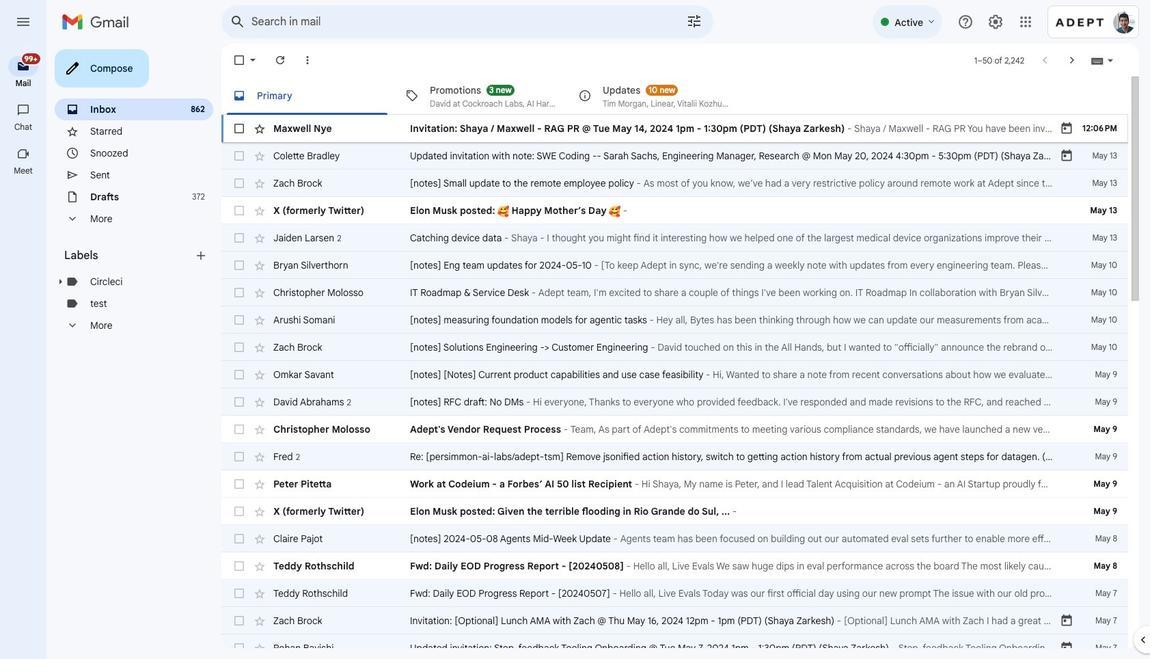 Task type: describe. For each thing, give the bounding box(es) containing it.
10 row from the top
[[222, 361, 1129, 388]]

calendar event image for 19th row from the bottom of the page
[[1060, 149, 1074, 163]]

1 row from the top
[[222, 115, 1129, 142]]

4 row from the top
[[222, 197, 1129, 224]]

main menu image
[[15, 14, 31, 30]]

12 row from the top
[[222, 416, 1129, 443]]

2 🥰 image from the left
[[609, 206, 621, 217]]

6 row from the top
[[222, 252, 1129, 279]]

search in mail image
[[226, 10, 250, 34]]

18 row from the top
[[222, 580, 1129, 607]]

1 calendar event image from the top
[[1060, 614, 1074, 628]]

settings image
[[988, 14, 1004, 30]]

older image
[[1066, 53, 1080, 67]]

primary tab
[[222, 77, 393, 115]]

16 row from the top
[[222, 525, 1129, 552]]

15 row from the top
[[222, 498, 1129, 525]]

13 row from the top
[[222, 443, 1129, 470]]

19 row from the top
[[222, 607, 1129, 635]]

20 row from the top
[[222, 635, 1129, 659]]

14 row from the top
[[222, 470, 1129, 498]]

Search in mail search field
[[222, 5, 714, 38]]

Search in mail text field
[[252, 15, 648, 29]]

support image
[[958, 14, 974, 30]]

17 row from the top
[[222, 552, 1129, 580]]

more email options image
[[301, 53, 315, 67]]



Task type: vqa. For each thing, say whether or not it's contained in the screenshot.
Full corresponding to time
no



Task type: locate. For each thing, give the bounding box(es) containing it.
3 row from the top
[[222, 170, 1129, 197]]

promotions, 3 new messages, tab
[[395, 77, 567, 115]]

2 calendar event image from the top
[[1060, 641, 1074, 655]]

calendar event image
[[1060, 614, 1074, 628], [1060, 641, 1074, 655]]

heading
[[0, 78, 46, 89], [0, 122, 46, 133], [0, 165, 46, 176], [64, 249, 194, 263]]

8 row from the top
[[222, 306, 1129, 334]]

1 calendar event image from the top
[[1060, 122, 1074, 135]]

2 calendar event image from the top
[[1060, 149, 1074, 163]]

None checkbox
[[232, 53, 246, 67], [232, 122, 246, 135], [232, 149, 246, 163], [232, 204, 246, 217], [232, 231, 246, 245], [232, 286, 246, 299], [232, 313, 246, 327], [232, 341, 246, 354], [232, 395, 246, 409], [232, 450, 246, 464], [232, 505, 246, 518], [232, 532, 246, 546], [232, 587, 246, 600], [232, 614, 246, 628], [232, 53, 246, 67], [232, 122, 246, 135], [232, 149, 246, 163], [232, 204, 246, 217], [232, 231, 246, 245], [232, 286, 246, 299], [232, 313, 246, 327], [232, 341, 246, 354], [232, 395, 246, 409], [232, 450, 246, 464], [232, 505, 246, 518], [232, 532, 246, 546], [232, 587, 246, 600], [232, 614, 246, 628]]

updates, 10 new messages, tab
[[568, 77, 740, 115]]

1 vertical spatial calendar event image
[[1060, 149, 1074, 163]]

select input tool image
[[1107, 55, 1115, 65]]

9 row from the top
[[222, 334, 1129, 361]]

navigation
[[0, 44, 48, 659]]

0 vertical spatial calendar event image
[[1060, 122, 1074, 135]]

1 vertical spatial calendar event image
[[1060, 641, 1074, 655]]

calendar event image for 20th row from the bottom
[[1060, 122, 1074, 135]]

0 vertical spatial calendar event image
[[1060, 614, 1074, 628]]

1 horizontal spatial 🥰 image
[[609, 206, 621, 217]]

tab list
[[222, 77, 1129, 115]]

0 horizontal spatial 🥰 image
[[498, 206, 509, 217]]

main content
[[222, 77, 1129, 659]]

2 row from the top
[[222, 142, 1129, 170]]

calendar event image
[[1060, 122, 1074, 135], [1060, 149, 1074, 163]]

gmail image
[[62, 8, 136, 36]]

refresh image
[[274, 53, 287, 67]]

row
[[222, 115, 1129, 142], [222, 142, 1129, 170], [222, 170, 1129, 197], [222, 197, 1129, 224], [222, 224, 1129, 252], [222, 252, 1129, 279], [222, 279, 1129, 306], [222, 306, 1129, 334], [222, 334, 1129, 361], [222, 361, 1129, 388], [222, 388, 1129, 416], [222, 416, 1129, 443], [222, 443, 1129, 470], [222, 470, 1129, 498], [222, 498, 1129, 525], [222, 525, 1129, 552], [222, 552, 1129, 580], [222, 580, 1129, 607], [222, 607, 1129, 635], [222, 635, 1129, 659]]

11 row from the top
[[222, 388, 1129, 416]]

1 🥰 image from the left
[[498, 206, 509, 217]]

5 row from the top
[[222, 224, 1129, 252]]

None checkbox
[[232, 176, 246, 190], [232, 258, 246, 272], [232, 368, 246, 382], [232, 423, 246, 436], [232, 477, 246, 491], [232, 559, 246, 573], [232, 641, 246, 655], [232, 176, 246, 190], [232, 258, 246, 272], [232, 368, 246, 382], [232, 423, 246, 436], [232, 477, 246, 491], [232, 559, 246, 573], [232, 641, 246, 655]]

advanced search options image
[[681, 8, 708, 35]]

7 row from the top
[[222, 279, 1129, 306]]

🥰 image
[[498, 206, 509, 217], [609, 206, 621, 217]]



